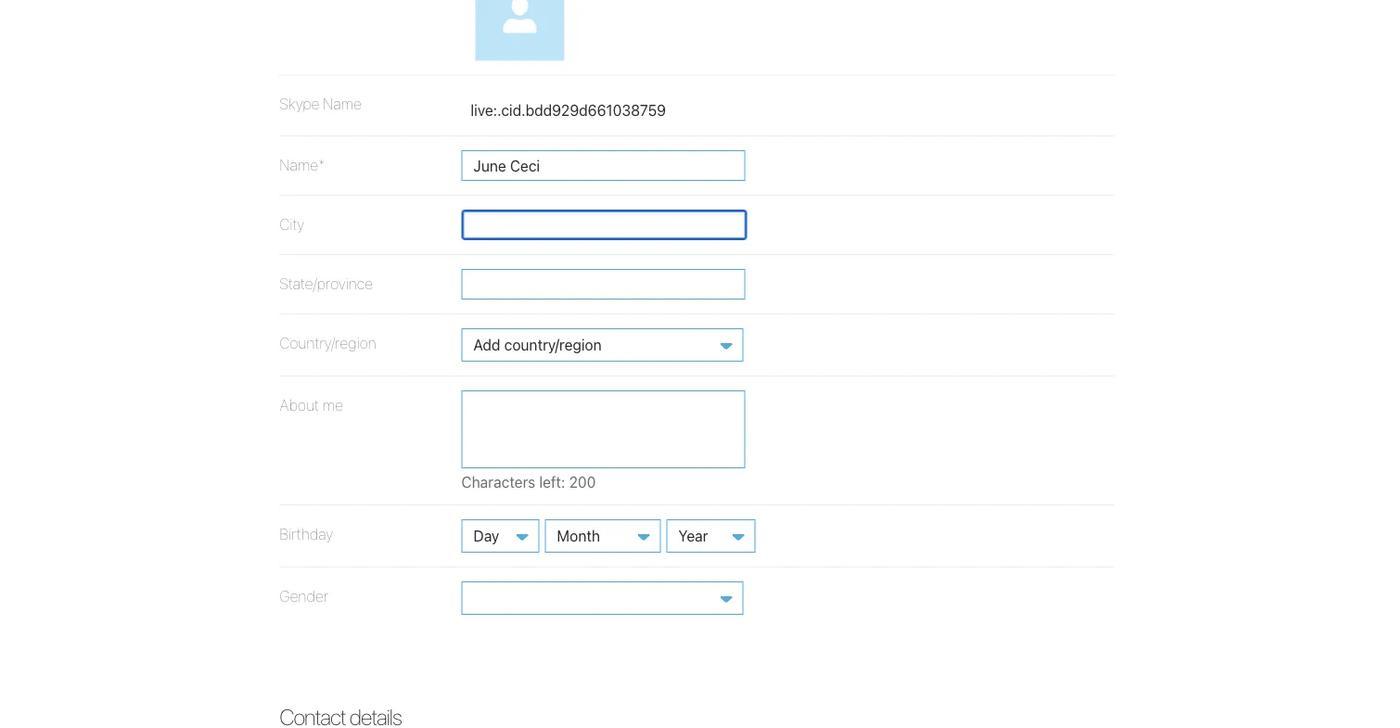 Task type: vqa. For each thing, say whether or not it's contained in the screenshot.
Skype
yes



Task type: describe. For each thing, give the bounding box(es) containing it.
about
[[280, 396, 319, 414]]

about me
[[280, 396, 343, 414]]

year
[[679, 527, 708, 545]]

200
[[569, 473, 596, 491]]

City text field
[[462, 209, 747, 240]]

skype
[[280, 95, 320, 113]]

city
[[280, 215, 304, 233]]

add
[[474, 336, 501, 353]]

characters
[[462, 473, 536, 491]]

me
[[323, 396, 343, 414]]

live:.cid.bdd929d661038759
[[471, 102, 666, 119]]

day
[[474, 527, 500, 545]]

State/province text field
[[462, 269, 746, 299]]



Task type: locate. For each thing, give the bounding box(es) containing it.
name
[[323, 95, 362, 113]]

birthday
[[280, 525, 333, 543]]

country/region
[[280, 334, 376, 351]]

skype name
[[280, 95, 362, 113]]

add country/region
[[474, 336, 602, 353]]

country/region
[[504, 336, 602, 353]]

characters left: 200
[[462, 473, 596, 491]]

left:
[[539, 473, 565, 491]]

status
[[462, 473, 682, 491]]

status containing characters left:
[[462, 473, 682, 491]]

About me text field
[[462, 390, 746, 468]]

state/province
[[280, 274, 373, 292]]

gender
[[280, 587, 329, 605]]

name*
[[280, 156, 325, 173]]

month
[[557, 527, 600, 545]]

Name* text field
[[462, 150, 746, 181]]



